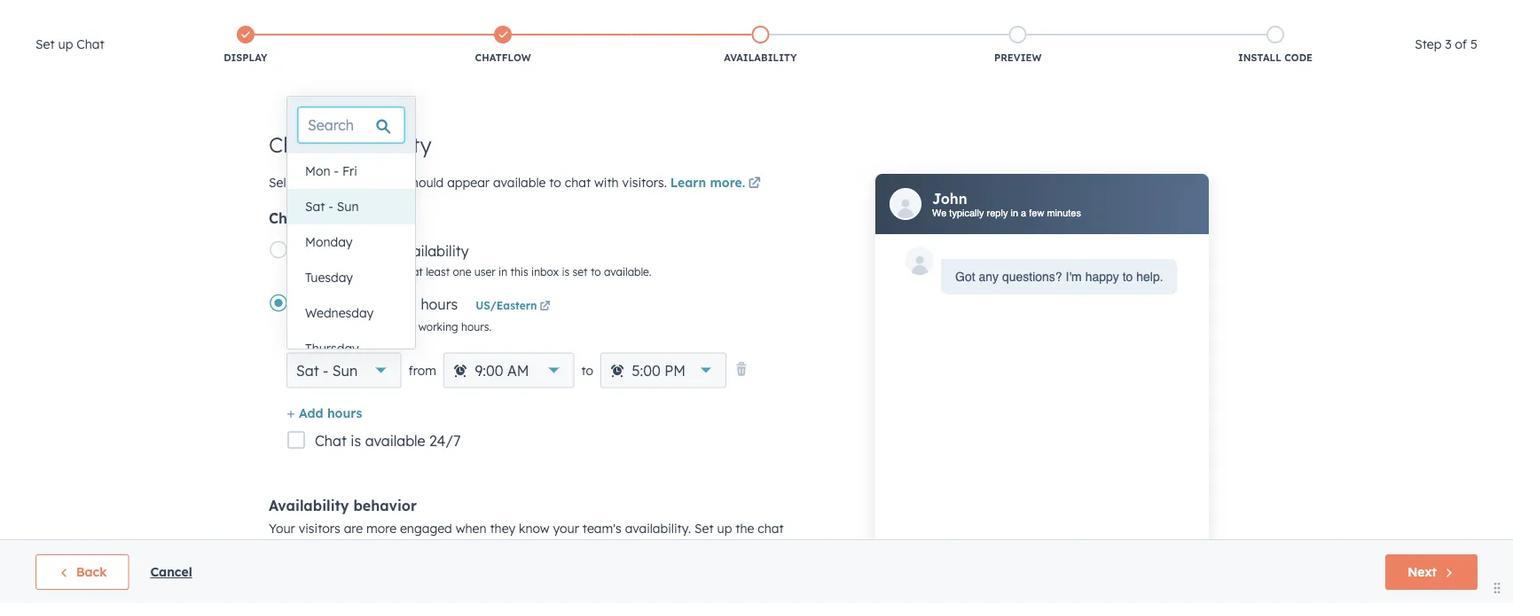 Task type: locate. For each thing, give the bounding box(es) containing it.
john
[[932, 190, 968, 207]]

1 horizontal spatial hours.
[[687, 542, 722, 558]]

1 horizontal spatial set
[[695, 521, 714, 536]]

sun down mon - fri button
[[337, 199, 359, 214]]

chat inside availability behavior your visitors are more engaged when they know your team's availability. set up the chat experience for when your team is available, away, and outside working hours.
[[758, 521, 784, 536]]

availability up "fri"
[[323, 131, 432, 158]]

1 horizontal spatial chat
[[758, 521, 784, 536]]

channel availability
[[269, 209, 411, 227]]

1 vertical spatial sat
[[296, 362, 319, 379]]

is down add hours
[[351, 432, 361, 450]]

monday
[[305, 234, 353, 250]]

is for chat is available when at least one user in this inbox is set to available.
[[324, 265, 332, 278]]

1 vertical spatial team
[[420, 542, 451, 558]]

on up tuesday button
[[343, 242, 360, 260]]

0 vertical spatial chat
[[565, 175, 591, 190]]

chat right the
[[758, 521, 784, 536]]

available right appear
[[493, 175, 546, 190]]

- for mon - fri button
[[334, 163, 339, 179]]

based on working hours
[[297, 295, 458, 313]]

chat is available when at least one user in this inbox is set to available.
[[297, 265, 652, 278]]

0 horizontal spatial hours.
[[461, 320, 492, 333]]

preview
[[995, 51, 1042, 64]]

your up and
[[553, 521, 579, 536]]

happy
[[1086, 270, 1119, 284]]

sun inside button
[[337, 199, 359, 214]]

availability up 'least'
[[396, 242, 469, 260]]

list containing display
[[117, 22, 1405, 68]]

1 horizontal spatial availability
[[724, 51, 797, 64]]

sat down "thursday"
[[296, 362, 319, 379]]

sat - sun down "thursday"
[[296, 362, 358, 379]]

1 vertical spatial sat - sun
[[296, 362, 358, 379]]

based on user availability
[[297, 242, 469, 260]]

2 on from the top
[[343, 295, 360, 313]]

0 vertical spatial working
[[364, 295, 417, 313]]

on for working
[[343, 295, 360, 313]]

to left help.
[[1123, 270, 1133, 284]]

link opens in a new window image
[[748, 173, 761, 195], [748, 178, 761, 190], [540, 299, 551, 315]]

step
[[1415, 36, 1442, 52]]

availability for availability
[[724, 51, 797, 64]]

working up chat is available during working hours.
[[364, 295, 417, 313]]

your
[[342, 175, 368, 190], [553, 521, 579, 536], [391, 542, 417, 558]]

24/7
[[429, 432, 461, 450]]

sat down mon
[[305, 199, 325, 214]]

- down "thursday"
[[323, 362, 329, 379]]

0 vertical spatial up
[[58, 36, 73, 52]]

channel
[[269, 209, 327, 227]]

user up tuesday button
[[364, 242, 392, 260]]

on
[[343, 242, 360, 260], [343, 295, 360, 313]]

hours right add
[[327, 405, 362, 421]]

0 horizontal spatial in
[[499, 265, 508, 278]]

based up tuesday
[[297, 242, 339, 260]]

help.
[[1137, 270, 1164, 284]]

availability
[[323, 131, 432, 158], [331, 209, 411, 227], [396, 242, 469, 260]]

chat for chat is available during working hours.
[[297, 320, 321, 333]]

availability behavior your visitors are more engaged when they know your team's availability. set up the chat experience for when your team is available, away, and outside working hours.
[[269, 497, 784, 558]]

in left this
[[499, 265, 508, 278]]

wednesday button
[[287, 295, 415, 331]]

hours. down us/eastern
[[461, 320, 492, 333]]

1 vertical spatial on
[[343, 295, 360, 313]]

team left should
[[372, 175, 402, 190]]

from
[[409, 362, 437, 378]]

hours.
[[461, 320, 492, 333], [687, 542, 722, 558]]

in left a
[[1011, 207, 1019, 218]]

0 horizontal spatial chat
[[565, 175, 591, 190]]

more
[[366, 521, 397, 536]]

available
[[493, 175, 546, 190], [335, 265, 380, 278], [335, 320, 380, 333], [365, 432, 425, 450]]

0 vertical spatial your
[[342, 175, 368, 190]]

1 vertical spatial up
[[717, 521, 732, 536]]

2 based from the top
[[297, 295, 339, 313]]

us/eastern
[[476, 299, 537, 312]]

install code list item
[[1147, 22, 1405, 68]]

got any questions? i'm happy to help.
[[956, 270, 1164, 284]]

available down based on working hours
[[335, 320, 380, 333]]

1 vertical spatial set
[[695, 521, 714, 536]]

is up "thursday"
[[324, 320, 332, 333]]

0 horizontal spatial up
[[58, 36, 73, 52]]

display completed list item
[[117, 22, 374, 68]]

1 vertical spatial availability
[[269, 497, 349, 515]]

1 based from the top
[[297, 242, 339, 260]]

set
[[35, 36, 55, 52], [695, 521, 714, 536]]

in
[[1011, 207, 1019, 218], [499, 265, 508, 278]]

is inside availability behavior your visitors are more engaged when they know your team's availability. set up the chat experience for when your team is available, away, and outside working hours.
[[454, 542, 463, 558]]

install
[[1239, 51, 1282, 64]]

0 vertical spatial in
[[1011, 207, 1019, 218]]

link opens in a new window image for based on working hours
[[540, 299, 551, 315]]

9:00 am
[[475, 362, 529, 379]]

user right one at left
[[474, 265, 496, 278]]

is left available, in the bottom left of the page
[[454, 542, 463, 558]]

to left with
[[549, 175, 561, 190]]

is for chat is available during working hours.
[[324, 320, 332, 333]]

sat inside button
[[305, 199, 325, 214]]

set
[[573, 265, 588, 278]]

learn
[[671, 175, 706, 190]]

us/eastern link
[[476, 299, 553, 315]]

1 vertical spatial hours.
[[687, 542, 722, 558]]

availability up based on user availability
[[331, 209, 411, 227]]

hours down 'least'
[[421, 295, 458, 313]]

1 horizontal spatial hours
[[421, 295, 458, 313]]

1 vertical spatial your
[[553, 521, 579, 536]]

sat - sun inside dropdown button
[[296, 362, 358, 379]]

appear
[[447, 175, 490, 190]]

-
[[334, 163, 339, 179], [329, 199, 333, 214], [323, 362, 329, 379]]

1 vertical spatial based
[[297, 295, 339, 313]]

0 vertical spatial availability
[[323, 131, 432, 158]]

1 vertical spatial hours
[[327, 405, 362, 421]]

1 on from the top
[[343, 242, 360, 260]]

- left "fri"
[[334, 163, 339, 179]]

2 horizontal spatial working
[[637, 542, 683, 558]]

list box
[[287, 153, 415, 366]]

when
[[308, 175, 339, 190], [383, 265, 410, 278], [456, 521, 487, 536], [356, 542, 387, 558]]

0 horizontal spatial availability
[[269, 497, 349, 515]]

0 horizontal spatial hours
[[327, 405, 362, 421]]

mon - fri button
[[287, 153, 415, 189]]

cancel button
[[150, 562, 192, 583]]

1 horizontal spatial working
[[419, 320, 458, 333]]

0 vertical spatial sun
[[337, 199, 359, 214]]

- right channel
[[329, 199, 333, 214]]

5
[[1471, 36, 1478, 52]]

0 vertical spatial set
[[35, 36, 55, 52]]

available for when
[[335, 265, 380, 278]]

available for during
[[335, 320, 380, 333]]

0 horizontal spatial user
[[364, 242, 392, 260]]

hours. down the availability.
[[687, 542, 722, 558]]

add hours
[[299, 405, 362, 421]]

0 vertical spatial availability
[[724, 51, 797, 64]]

1 vertical spatial chat
[[758, 521, 784, 536]]

working right during
[[419, 320, 458, 333]]

1 vertical spatial -
[[329, 199, 333, 214]]

thursday
[[305, 341, 359, 356]]

marketplaces button
[[1247, 0, 1284, 28]]

based down tuesday
[[297, 295, 339, 313]]

0 vertical spatial on
[[343, 242, 360, 260]]

1 vertical spatial working
[[419, 320, 458, 333]]

1 horizontal spatial in
[[1011, 207, 1019, 218]]

0 vertical spatial sat - sun
[[305, 199, 359, 214]]

sat inside dropdown button
[[296, 362, 319, 379]]

0 vertical spatial based
[[297, 242, 339, 260]]

preview list item
[[889, 22, 1147, 68]]

availability
[[724, 51, 797, 64], [269, 497, 349, 515]]

agent says: got any questions? i'm happy to help. element
[[956, 266, 1164, 287]]

working down the availability.
[[637, 542, 683, 558]]

a
[[1021, 207, 1027, 218]]

on down tuesday
[[343, 295, 360, 313]]

chat is available during working hours.
[[297, 320, 492, 333]]

tuesday button
[[287, 260, 415, 295]]

away,
[[526, 542, 561, 558]]

display
[[224, 51, 267, 64]]

available down monday button on the top left of page
[[335, 265, 380, 278]]

- for sat - sun button
[[329, 199, 333, 214]]

1 horizontal spatial up
[[717, 521, 732, 536]]

5:00 pm
[[632, 362, 686, 379]]

2 vertical spatial your
[[391, 542, 417, 558]]

available,
[[467, 542, 523, 558]]

working
[[364, 295, 417, 313], [419, 320, 458, 333], [637, 542, 683, 558]]

2 vertical spatial working
[[637, 542, 683, 558]]

0 horizontal spatial your
[[342, 175, 368, 190]]

0 vertical spatial -
[[334, 163, 339, 179]]

availability inside list item
[[724, 51, 797, 64]]

available left 24/7
[[365, 432, 425, 450]]

to left 5:00
[[581, 362, 594, 378]]

few
[[1029, 207, 1045, 218]]

availability inside availability behavior your visitors are more engaged when they know your team's availability. set up the chat experience for when your team is available, away, and outside working hours.
[[269, 497, 349, 515]]

2 horizontal spatial your
[[553, 521, 579, 536]]

chat left with
[[565, 175, 591, 190]]

add hours button
[[287, 402, 362, 426]]

1 vertical spatial sun
[[333, 362, 358, 379]]

list
[[117, 22, 1405, 68]]

sun down "thursday"
[[333, 362, 358, 379]]

the
[[736, 521, 755, 536]]

step 3 of 5
[[1415, 36, 1478, 52]]

next button
[[1386, 555, 1478, 590]]

1 horizontal spatial team
[[420, 542, 451, 558]]

visitors
[[299, 521, 340, 536]]

set inside availability behavior your visitors are more engaged when they know your team's availability. set up the chat experience for when your team is available, away, and outside working hours.
[[695, 521, 714, 536]]

sat - sun inside button
[[305, 199, 359, 214]]

1 vertical spatial availability
[[331, 209, 411, 227]]

team down the engaged
[[420, 542, 451, 558]]

behavior
[[354, 497, 417, 515]]

your down more
[[391, 542, 417, 558]]

0 horizontal spatial set
[[35, 36, 55, 52]]

code
[[1285, 51, 1313, 64]]

select
[[269, 175, 304, 190]]

sat - sun
[[305, 199, 359, 214], [296, 362, 358, 379]]

reply
[[987, 207, 1008, 218]]

up
[[58, 36, 73, 52], [717, 521, 732, 536]]

0 vertical spatial sat
[[305, 199, 325, 214]]

set up chat
[[35, 36, 104, 52]]

sat - sun down 'mon - fri'
[[305, 199, 359, 214]]

1 horizontal spatial user
[[474, 265, 496, 278]]

team's
[[583, 521, 622, 536]]

hours
[[421, 295, 458, 313], [327, 405, 362, 421]]

0 horizontal spatial team
[[372, 175, 402, 190]]

to
[[549, 175, 561, 190], [591, 265, 601, 278], [1123, 270, 1133, 284], [581, 362, 594, 378]]

is
[[324, 265, 332, 278], [562, 265, 570, 278], [324, 320, 332, 333], [351, 432, 361, 450], [454, 542, 463, 558]]

link opens in a new window image inside learn more. link
[[748, 178, 761, 190]]

1 vertical spatial user
[[474, 265, 496, 278]]

is down monday in the left top of the page
[[324, 265, 332, 278]]

chat for chat availability
[[269, 131, 317, 158]]

2 vertical spatial -
[[323, 362, 329, 379]]

any
[[979, 270, 999, 284]]

your down chat availability at the left of page
[[342, 175, 368, 190]]



Task type: vqa. For each thing, say whether or not it's contained in the screenshot.
Wednesday
yes



Task type: describe. For each thing, give the bounding box(es) containing it.
we
[[932, 207, 947, 218]]

availability for chat availability
[[323, 131, 432, 158]]

availability for channel availability
[[331, 209, 411, 227]]

9:00 am button
[[444, 353, 574, 388]]

during
[[383, 320, 416, 333]]

Search HubSpot search field
[[1264, 37, 1482, 67]]

am
[[507, 362, 529, 379]]

3
[[1446, 36, 1452, 52]]

and
[[564, 542, 587, 558]]

2 vertical spatial availability
[[396, 242, 469, 260]]

outside
[[590, 542, 634, 558]]

working inside availability behavior your visitors are more engaged when they know your team's availability. set up the chat experience for when your team is available, away, and outside working hours.
[[637, 542, 683, 558]]

sat - sun button
[[287, 353, 402, 388]]

sun inside dropdown button
[[333, 362, 358, 379]]

5:00 pm button
[[601, 353, 727, 388]]

0 horizontal spatial working
[[364, 295, 417, 313]]

when left "fri"
[[308, 175, 339, 190]]

learn more. link
[[671, 173, 764, 195]]

5:00
[[632, 362, 661, 379]]

in inside john we typically reply in a few minutes
[[1011, 207, 1019, 218]]

chat for chat is available 24/7
[[315, 432, 347, 450]]

0 vertical spatial team
[[372, 175, 402, 190]]

i'm
[[1066, 270, 1082, 284]]

your
[[269, 521, 295, 536]]

install code
[[1239, 51, 1313, 64]]

link opens in a new window image for select when your team should appear available to chat with visitors.
[[748, 173, 761, 195]]

typically
[[950, 207, 984, 218]]

list box containing mon - fri
[[287, 153, 415, 366]]

know
[[519, 521, 550, 536]]

on for user
[[343, 242, 360, 260]]

wednesday
[[305, 305, 374, 321]]

link opens in a new window image
[[540, 301, 551, 312]]

mon - fri
[[305, 163, 358, 179]]

one
[[453, 265, 472, 278]]

chat inside heading
[[77, 36, 104, 52]]

1 vertical spatial in
[[499, 265, 508, 278]]

is for chat is available 24/7
[[351, 432, 361, 450]]

to right set
[[591, 265, 601, 278]]

more.
[[710, 175, 745, 190]]

visitors.
[[622, 175, 667, 190]]

0 vertical spatial hours.
[[461, 320, 492, 333]]

based for based on user availability
[[297, 242, 339, 260]]

back button
[[35, 555, 129, 590]]

marketplaces image
[[1257, 8, 1273, 24]]

inbox
[[532, 265, 559, 278]]

got
[[956, 270, 976, 284]]

next
[[1408, 564, 1437, 580]]

they
[[490, 521, 516, 536]]

is left set
[[562, 265, 570, 278]]

monday button
[[287, 224, 415, 260]]

tuesday
[[305, 270, 353, 285]]

chat availability
[[269, 131, 432, 158]]

chat is available 24/7
[[315, 432, 461, 450]]

hours. inside availability behavior your visitors are more engaged when they know your team's availability. set up the chat experience for when your team is available, away, and outside working hours.
[[687, 542, 722, 558]]

of
[[1456, 36, 1468, 52]]

availability.
[[625, 521, 691, 536]]

team inside availability behavior your visitors are more engaged when they know your team's availability. set up the chat experience for when your team is available, away, and outside working hours.
[[420, 542, 451, 558]]

- inside dropdown button
[[323, 362, 329, 379]]

when down more
[[356, 542, 387, 558]]

least
[[426, 265, 450, 278]]

chatflow
[[475, 51, 531, 64]]

select when your team should appear available to chat with visitors.
[[269, 175, 667, 190]]

availability list item
[[632, 22, 889, 68]]

up inside availability behavior your visitors are more engaged when they know your team's availability. set up the chat experience for when your team is available, away, and outside working hours.
[[717, 521, 732, 536]]

availability for availability behavior your visitors are more engaged when they know your team's availability. set up the chat experience for when your team is available, away, and outside working hours.
[[269, 497, 349, 515]]

back
[[76, 564, 107, 580]]

with
[[594, 175, 619, 190]]

engaged
[[400, 521, 452, 536]]

for
[[336, 542, 353, 558]]

fri
[[342, 163, 358, 179]]

available.
[[604, 265, 652, 278]]

minutes
[[1047, 207, 1081, 218]]

Search search field
[[298, 107, 405, 143]]

when left they
[[456, 521, 487, 536]]

pm
[[665, 362, 686, 379]]

chat for chat is available when at least one user in this inbox is set to available.
[[297, 265, 321, 278]]

0 vertical spatial hours
[[421, 295, 458, 313]]

search button
[[1467, 37, 1498, 67]]

available for 24/7
[[365, 432, 425, 450]]

this
[[511, 265, 529, 278]]

when left at
[[383, 265, 410, 278]]

set inside set up chat heading
[[35, 36, 55, 52]]

thursday button
[[287, 331, 415, 366]]

john we typically reply in a few minutes
[[932, 190, 1081, 218]]

cancel
[[150, 564, 192, 580]]

set up chat heading
[[35, 34, 104, 55]]

at
[[412, 265, 423, 278]]

are
[[344, 521, 363, 536]]

based for based on working hours
[[297, 295, 339, 313]]

9:00
[[475, 362, 504, 379]]

sat - sun button
[[287, 189, 415, 224]]

chatflow completed list item
[[374, 22, 632, 68]]

hours inside button
[[327, 405, 362, 421]]

should
[[406, 175, 444, 190]]

learn more.
[[671, 175, 745, 190]]

up inside heading
[[58, 36, 73, 52]]

0 vertical spatial user
[[364, 242, 392, 260]]

mon
[[305, 163, 331, 179]]

questions?
[[1002, 270, 1063, 284]]

1 horizontal spatial your
[[391, 542, 417, 558]]

search image
[[1476, 46, 1489, 59]]



